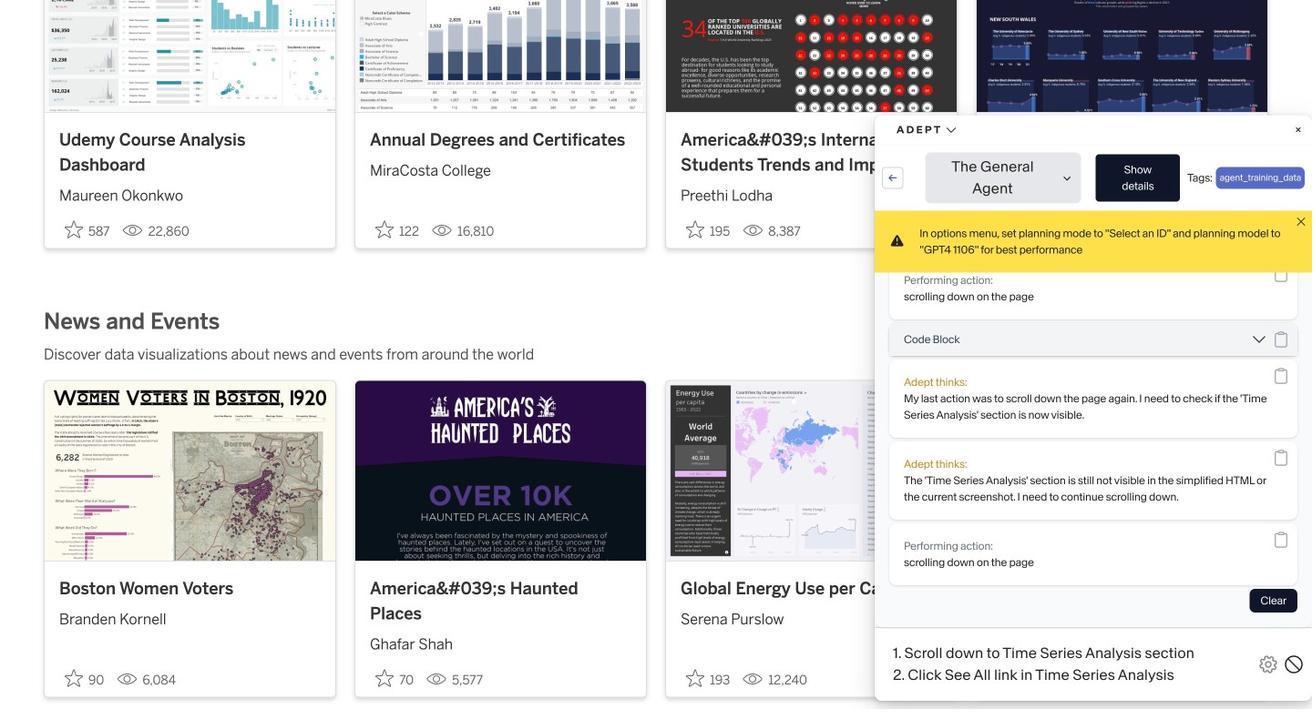 Task type: describe. For each thing, give the bounding box(es) containing it.
news and events heading
[[44, 308, 220, 337]]



Task type: vqa. For each thing, say whether or not it's contained in the screenshot.
Add Favorite icon to the bottom
yes



Task type: locate. For each thing, give the bounding box(es) containing it.
Add Favorite button
[[59, 215, 115, 245], [370, 215, 425, 245], [681, 215, 736, 245], [992, 215, 1040, 245], [59, 665, 110, 694], [370, 665, 419, 694], [681, 665, 736, 694], [992, 665, 1046, 694]]

see all news and events element
[[1221, 311, 1269, 333]]

add favorite image
[[65, 220, 83, 239], [686, 220, 705, 239], [65, 670, 83, 688]]

workbook thumbnail image
[[45, 0, 335, 112], [355, 0, 646, 112], [666, 0, 957, 112], [977, 0, 1268, 112], [45, 381, 335, 562], [355, 381, 646, 562], [666, 381, 957, 562], [977, 381, 1268, 562]]

add favorite image
[[375, 220, 394, 239], [997, 220, 1015, 239], [375, 670, 394, 688], [686, 670, 705, 688], [997, 670, 1015, 688]]

discover data visualizations about news and events from around the world element
[[44, 344, 1269, 366]]



